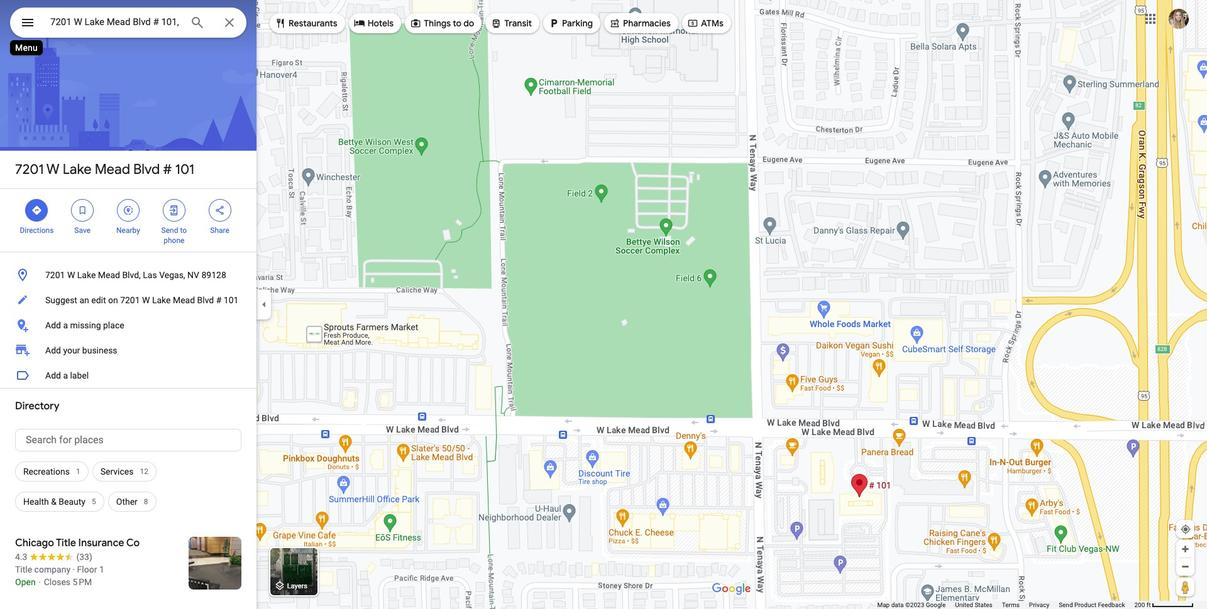 Task type: vqa. For each thing, say whether or not it's contained in the screenshot.


Task type: locate. For each thing, give the bounding box(es) containing it.
7201 for 7201 w lake mead blvd, las vegas, nv 89128
[[45, 270, 65, 280]]

footer containing map data ©2023 google
[[878, 602, 1135, 610]]

1 vertical spatial 1
[[99, 565, 104, 575]]

0 vertical spatial blvd
[[133, 161, 160, 179]]

7201
[[15, 161, 44, 179], [45, 270, 65, 280], [120, 296, 140, 306]]

phone
[[164, 236, 184, 245]]

blvd down "89128"
[[197, 296, 214, 306]]

parking
[[562, 18, 593, 29]]

mead left blvd,
[[98, 270, 120, 280]]

4.3
[[15, 553, 27, 563]]

0 vertical spatial 101
[[175, 161, 194, 179]]

0 horizontal spatial 1
[[76, 468, 80, 477]]

nv
[[187, 270, 199, 280]]

edit
[[91, 296, 106, 306]]

mead up the 
[[95, 161, 130, 179]]


[[123, 204, 134, 218]]

floor
[[77, 565, 97, 575]]

(33)
[[76, 553, 92, 563]]

open
[[15, 578, 36, 588]]

title up open
[[15, 565, 32, 575]]

lake up an
[[77, 270, 96, 280]]

2 vertical spatial mead
[[173, 296, 195, 306]]

0 horizontal spatial title
[[15, 565, 32, 575]]

add a missing place button
[[0, 313, 257, 338]]

0 vertical spatial mead
[[95, 161, 130, 179]]

0 vertical spatial 7201
[[15, 161, 44, 179]]

a left missing
[[63, 321, 68, 331]]

1 up beauty in the bottom of the page
[[76, 468, 80, 477]]

2 vertical spatial 7201
[[120, 296, 140, 306]]

 transit
[[491, 16, 532, 30]]

w
[[46, 161, 59, 179], [67, 270, 75, 280], [142, 296, 150, 306]]

send left product
[[1059, 602, 1073, 609]]

89128
[[201, 270, 226, 280]]

None field
[[50, 14, 180, 30]]

2 vertical spatial add
[[45, 371, 61, 381]]

company
[[34, 565, 70, 575]]

mead
[[95, 161, 130, 179], [98, 270, 120, 280], [173, 296, 195, 306]]

a
[[63, 321, 68, 331], [63, 371, 68, 381]]

add left label
[[45, 371, 61, 381]]

1 vertical spatial title
[[15, 565, 32, 575]]

2 vertical spatial w
[[142, 296, 150, 306]]

other
[[116, 497, 138, 507]]

1 vertical spatial w
[[67, 270, 75, 280]]

place
[[103, 321, 124, 331]]

0 horizontal spatial 7201
[[15, 161, 44, 179]]


[[687, 16, 699, 30]]

0 horizontal spatial 101
[[175, 161, 194, 179]]

0 horizontal spatial to
[[180, 226, 187, 235]]

blvd
[[133, 161, 160, 179], [197, 296, 214, 306]]

product
[[1075, 602, 1097, 609]]


[[354, 16, 365, 30]]

# inside the suggest an edit on 7201 w lake mead blvd # 101 button
[[216, 296, 222, 306]]

footer
[[878, 602, 1135, 610]]

lake for blvd
[[63, 161, 92, 179]]

send up phone
[[161, 226, 178, 235]]

lake
[[63, 161, 92, 179], [77, 270, 96, 280], [152, 296, 171, 306]]

1 a from the top
[[63, 321, 68, 331]]

2 add from the top
[[45, 346, 61, 356]]

1 vertical spatial blvd
[[197, 296, 214, 306]]

send
[[161, 226, 178, 235], [1059, 602, 1073, 609]]

1 horizontal spatial 101
[[224, 296, 239, 306]]

2 a from the top
[[63, 371, 68, 381]]

mead down nv
[[173, 296, 195, 306]]

title up 4.3 stars 33 reviews image
[[56, 538, 76, 550]]

title company · floor 1 open ⋅ closes 5 pm
[[15, 565, 104, 588]]

blvd,
[[122, 270, 141, 280]]

co
[[126, 538, 140, 550]]

1 vertical spatial 7201
[[45, 270, 65, 280]]

4.3 stars 33 reviews image
[[15, 552, 92, 564]]

1 vertical spatial 101
[[224, 296, 239, 306]]

1 horizontal spatial to
[[453, 18, 462, 29]]

8
[[144, 498, 148, 507]]

 search field
[[10, 8, 247, 40]]

0 vertical spatial to
[[453, 18, 462, 29]]

send for send product feedback
[[1059, 602, 1073, 609]]

1 vertical spatial mead
[[98, 270, 120, 280]]

# down "89128"
[[216, 296, 222, 306]]

1 vertical spatial a
[[63, 371, 68, 381]]


[[609, 16, 621, 30]]

None text field
[[15, 430, 241, 452]]

2 horizontal spatial w
[[142, 296, 150, 306]]

chicago title insurance co
[[15, 538, 140, 550]]

0 vertical spatial w
[[46, 161, 59, 179]]

other 8
[[116, 497, 148, 507]]

0 horizontal spatial #
[[163, 161, 172, 179]]

add inside 'button'
[[45, 371, 61, 381]]

add a label button
[[0, 363, 257, 389]]

a inside 'button'
[[63, 371, 68, 381]]

1 horizontal spatial title
[[56, 538, 76, 550]]


[[168, 204, 180, 218]]

data
[[891, 602, 904, 609]]

0 horizontal spatial w
[[46, 161, 59, 179]]

lake down the vegas,
[[152, 296, 171, 306]]

blvd inside button
[[197, 296, 214, 306]]

directory
[[15, 401, 59, 413]]

2 vertical spatial lake
[[152, 296, 171, 306]]

google maps element
[[0, 0, 1207, 610]]

200 ft
[[1135, 602, 1151, 609]]

layers
[[287, 583, 307, 591]]

collapse side panel image
[[257, 298, 271, 312]]

states
[[975, 602, 993, 609]]

to left the 'do'
[[453, 18, 462, 29]]

show your location image
[[1180, 524, 1192, 536]]

add a label
[[45, 371, 89, 381]]

lake up 
[[63, 161, 92, 179]]

101
[[175, 161, 194, 179], [224, 296, 239, 306]]

mead inside the suggest an edit on 7201 w lake mead blvd # 101 button
[[173, 296, 195, 306]]

a left label
[[63, 371, 68, 381]]

none field inside '7201 w lake mead blvd # 101, las vegas, nv 89128' "field"
[[50, 14, 180, 30]]

send inside send to phone
[[161, 226, 178, 235]]

 things to do
[[410, 16, 474, 30]]

to up phone
[[180, 226, 187, 235]]

1 horizontal spatial #
[[216, 296, 222, 306]]

#
[[163, 161, 172, 179], [216, 296, 222, 306]]

label
[[70, 371, 89, 381]]

add left your
[[45, 346, 61, 356]]

7201 W Lake Mead Blvd # 101, Las Vegas, NV 89128 field
[[10, 8, 247, 38]]

1 vertical spatial to
[[180, 226, 187, 235]]

beauty
[[59, 497, 86, 507]]

blvd up the 
[[133, 161, 160, 179]]

send to phone
[[161, 226, 187, 245]]

1 add from the top
[[45, 321, 61, 331]]

zoom out image
[[1181, 563, 1190, 572]]

1 vertical spatial #
[[216, 296, 222, 306]]

0 horizontal spatial send
[[161, 226, 178, 235]]

7201 up  at the top
[[15, 161, 44, 179]]

insurance
[[78, 538, 124, 550]]

7201 right on at the left
[[120, 296, 140, 306]]

0 vertical spatial a
[[63, 321, 68, 331]]

recreations 1
[[23, 467, 80, 477]]

privacy button
[[1029, 602, 1050, 610]]

101 down "89128"
[[224, 296, 239, 306]]

1 horizontal spatial send
[[1059, 602, 1073, 609]]

1 horizontal spatial 1
[[99, 565, 104, 575]]

1 horizontal spatial w
[[67, 270, 75, 280]]

1 inside title company · floor 1 open ⋅ closes 5 pm
[[99, 565, 104, 575]]

a inside 'button'
[[63, 321, 68, 331]]

3 add from the top
[[45, 371, 61, 381]]

business
[[82, 346, 117, 356]]

add your business link
[[0, 338, 257, 363]]

1 right floor
[[99, 565, 104, 575]]

0 vertical spatial lake
[[63, 161, 92, 179]]

add down suggest
[[45, 321, 61, 331]]

1 horizontal spatial 7201
[[45, 270, 65, 280]]

1 vertical spatial send
[[1059, 602, 1073, 609]]

save
[[74, 226, 91, 235]]

0 vertical spatial #
[[163, 161, 172, 179]]

1
[[76, 468, 80, 477], [99, 565, 104, 575]]

1 inside recreations 1
[[76, 468, 80, 477]]

zoom in image
[[1181, 545, 1190, 555]]

send inside button
[[1059, 602, 1073, 609]]

# up '' at the top of page
[[163, 161, 172, 179]]

7201 up suggest
[[45, 270, 65, 280]]

mead for blvd
[[95, 161, 130, 179]]

0 vertical spatial send
[[161, 226, 178, 235]]

0 horizontal spatial blvd
[[133, 161, 160, 179]]

mead inside 7201 w lake mead blvd, las vegas, nv 89128 button
[[98, 270, 120, 280]]

w inside the suggest an edit on 7201 w lake mead blvd # 101 button
[[142, 296, 150, 306]]

7201 w lake mead blvd, las vegas, nv 89128
[[45, 270, 226, 280]]

101 up '' at the top of page
[[175, 161, 194, 179]]

1 vertical spatial lake
[[77, 270, 96, 280]]

actions for 7201 w lake mead blvd # 101 region
[[0, 189, 257, 252]]

add inside 'button'
[[45, 321, 61, 331]]

 parking
[[548, 16, 593, 30]]

w inside 7201 w lake mead blvd, las vegas, nv 89128 button
[[67, 270, 75, 280]]

1 vertical spatial add
[[45, 346, 61, 356]]

add
[[45, 321, 61, 331], [45, 346, 61, 356], [45, 371, 61, 381]]

0 vertical spatial add
[[45, 321, 61, 331]]

0 vertical spatial 1
[[76, 468, 80, 477]]

closes
[[44, 578, 70, 588]]

1 horizontal spatial blvd
[[197, 296, 214, 306]]



Task type: describe. For each thing, give the bounding box(es) containing it.
send for send to phone
[[161, 226, 178, 235]]

 hotels
[[354, 16, 394, 30]]


[[31, 204, 42, 218]]

chicago
[[15, 538, 54, 550]]


[[491, 16, 502, 30]]

services 12
[[100, 467, 148, 477]]

add your business
[[45, 346, 117, 356]]

add for add a missing place
[[45, 321, 61, 331]]

show street view coverage image
[[1177, 579, 1195, 597]]

ft
[[1147, 602, 1151, 609]]

a for label
[[63, 371, 68, 381]]

suggest
[[45, 296, 77, 306]]

united
[[955, 602, 973, 609]]

send product feedback
[[1059, 602, 1125, 609]]

privacy
[[1029, 602, 1050, 609]]

footer inside google maps element
[[878, 602, 1135, 610]]

7201 w lake mead blvd, las vegas, nv 89128 button
[[0, 263, 257, 288]]

atms
[[701, 18, 724, 29]]

united states
[[955, 602, 993, 609]]

200
[[1135, 602, 1145, 609]]

suggest an edit on 7201 w lake mead blvd # 101
[[45, 296, 239, 306]]

5 pm
[[73, 578, 92, 588]]

restaurants
[[289, 18, 337, 29]]

do
[[464, 18, 474, 29]]

200 ft button
[[1135, 602, 1194, 609]]

 restaurants
[[275, 16, 337, 30]]

12
[[140, 468, 148, 477]]

⋅
[[38, 578, 42, 588]]

a for missing
[[63, 321, 68, 331]]

w for 7201 w lake mead blvd, las vegas, nv 89128
[[67, 270, 75, 280]]

&
[[51, 497, 57, 507]]

terms button
[[1002, 602, 1020, 610]]

7201 for 7201 w lake mead blvd # 101
[[15, 161, 44, 179]]

hotels
[[368, 18, 394, 29]]

nearby
[[116, 226, 140, 235]]

health
[[23, 497, 49, 507]]

things
[[424, 18, 451, 29]]

©2023
[[905, 602, 925, 609]]

terms
[[1002, 602, 1020, 609]]

missing
[[70, 321, 101, 331]]

add for add your business
[[45, 346, 61, 356]]

·
[[73, 565, 75, 575]]


[[548, 16, 560, 30]]

7201 w lake mead blvd # 101 main content
[[0, 0, 257, 610]]


[[77, 204, 88, 218]]

to inside  things to do
[[453, 18, 462, 29]]

united states button
[[955, 602, 993, 610]]

send product feedback button
[[1059, 602, 1125, 610]]

title inside title company · floor 1 open ⋅ closes 5 pm
[[15, 565, 32, 575]]

vegas,
[[159, 270, 185, 280]]

add for add a label
[[45, 371, 61, 381]]

an
[[79, 296, 89, 306]]


[[275, 16, 286, 30]]

2 horizontal spatial 7201
[[120, 296, 140, 306]]


[[214, 204, 225, 218]]

services
[[100, 467, 134, 477]]

directions
[[20, 226, 54, 235]]

add a missing place
[[45, 321, 124, 331]]

7201 w lake mead blvd # 101
[[15, 161, 194, 179]]

recreations
[[23, 467, 70, 477]]

 pharmacies
[[609, 16, 671, 30]]

 atms
[[687, 16, 724, 30]]

your
[[63, 346, 80, 356]]

to inside send to phone
[[180, 226, 187, 235]]

transit
[[505, 18, 532, 29]]

mead for blvd,
[[98, 270, 120, 280]]

las
[[143, 270, 157, 280]]

health & beauty 5
[[23, 497, 96, 507]]

 button
[[10, 8, 45, 40]]

suggest an edit on 7201 w lake mead blvd # 101 button
[[0, 288, 257, 313]]

101 inside button
[[224, 296, 239, 306]]

on
[[108, 296, 118, 306]]

map data ©2023 google
[[878, 602, 946, 609]]

5
[[92, 498, 96, 507]]

0 vertical spatial title
[[56, 538, 76, 550]]

google account: michelle dermenjian  
(michelle.dermenjian@adept.ai) image
[[1169, 9, 1189, 29]]

share
[[210, 226, 229, 235]]


[[410, 16, 421, 30]]

lake for blvd,
[[77, 270, 96, 280]]

none text field inside 7201 w lake mead blvd # 101 main content
[[15, 430, 241, 452]]


[[20, 14, 35, 31]]

w for 7201 w lake mead blvd # 101
[[46, 161, 59, 179]]

pharmacies
[[623, 18, 671, 29]]

google
[[926, 602, 946, 609]]

map
[[878, 602, 890, 609]]



